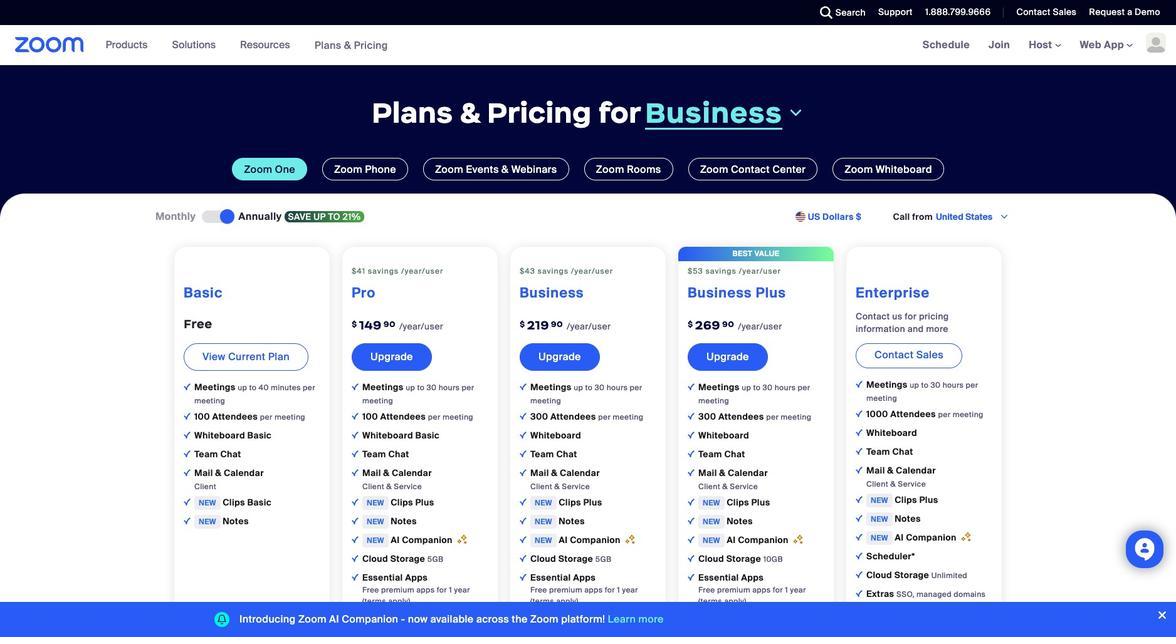 Task type: describe. For each thing, give the bounding box(es) containing it.
year for pro
[[454, 586, 470, 596]]

team for upgrade link for business
[[531, 449, 554, 460]]

90 for business plus
[[723, 319, 735, 330]]

apply) for pro
[[388, 597, 411, 607]]

zoom for zoom phone
[[334, 163, 363, 176]]

Country/Region text field
[[935, 211, 999, 223]]

calendar for view current plan link
[[224, 468, 264, 479]]

plans & pricing
[[315, 39, 388, 52]]

meetings for upgrade link for pro
[[363, 382, 406, 393]]

events
[[466, 163, 499, 176]]

learn
[[608, 613, 636, 627]]

web app
[[1080, 38, 1125, 51]]

$ 149 90 /year/user
[[352, 318, 444, 333]]

a
[[1128, 6, 1133, 18]]

for up learn
[[605, 586, 615, 596]]

annually
[[239, 210, 282, 223]]

new clips basic
[[199, 497, 272, 509]]

zoom for zoom contact center
[[700, 163, 729, 176]]

us
[[893, 311, 903, 322]]

3 upgrade link from the left
[[688, 344, 768, 371]]

$ inside 'popup button'
[[856, 212, 862, 223]]

90 for pro
[[384, 319, 396, 330]]

new notes for upgrade link for pro
[[367, 516, 417, 527]]

savings for business
[[538, 266, 569, 276]]

269
[[695, 318, 721, 333]]

zoom right introducing
[[298, 613, 327, 627]]

plans for plans & pricing for
[[372, 95, 453, 131]]

now
[[408, 613, 428, 627]]

zoom for zoom whiteboard
[[845, 163, 873, 176]]

save
[[288, 211, 311, 223]]

1000 attendees per meeting
[[867, 409, 984, 420]]

1 horizontal spatial domains
[[786, 613, 818, 623]]

3 apps from the left
[[741, 573, 764, 584]]

extras for upgrade
[[531, 611, 561, 623]]

scheduler*
[[867, 551, 916, 562]]

$41 savings /year/user
[[352, 266, 444, 276]]

1 horizontal spatial sso, managed domains & more
[[699, 613, 818, 636]]

minutes
[[271, 383, 301, 393]]

rooms
[[627, 163, 661, 176]]

demo
[[1135, 6, 1161, 18]]

up to 40 minutes per meeting
[[194, 383, 315, 406]]

whiteboard basic for upgrade
[[363, 430, 440, 441]]

for up zoom rooms
[[599, 95, 642, 131]]

$ 219 90 /year/user
[[520, 318, 611, 333]]

3 year from the left
[[790, 586, 806, 596]]

for up introducing zoom ai companion - now available across the zoom platform! learn more
[[437, 586, 447, 596]]

host button
[[1029, 38, 1062, 51]]

us dollars $ button
[[808, 211, 862, 224]]

$43
[[520, 266, 535, 276]]

information
[[856, 324, 906, 335]]

view current plan
[[203, 350, 290, 364]]

apps for pro
[[405, 573, 428, 584]]

/year/user down the best value
[[739, 266, 781, 276]]

whiteboard inside tabs of zoom services tab list
[[876, 163, 932, 176]]

web app button
[[1080, 38, 1133, 51]]

zoom for zoom rooms
[[596, 163, 625, 176]]

team chat for view current plan link
[[194, 449, 241, 460]]

monthly
[[156, 210, 196, 223]]

best
[[733, 249, 753, 259]]

contact inside tabs of zoom services tab list
[[731, 163, 770, 176]]

schedule link
[[914, 25, 980, 65]]

products button
[[106, 25, 153, 65]]

100 attendees per meeting for upgrade
[[363, 411, 474, 423]]

solutions button
[[172, 25, 221, 65]]

219
[[527, 318, 549, 333]]

clips for upgrade link for business
[[559, 497, 581, 509]]

& inside mail & calendar client
[[215, 468, 222, 479]]

best value
[[733, 249, 780, 259]]

cloud storage 10gb
[[699, 554, 783, 565]]

new clips plus for upgrade link for business
[[535, 497, 602, 509]]

chat for upgrade link for business
[[557, 449, 577, 460]]

storage left "10gb"
[[727, 554, 762, 565]]

21%
[[343, 211, 361, 223]]

service for upgrade link for business
[[562, 482, 590, 492]]

zoom rooms
[[596, 163, 661, 176]]

1 vertical spatial sales
[[917, 349, 944, 362]]

300 for cloud storage 10gb
[[699, 411, 717, 423]]

notes for upgrade link for pro
[[391, 516, 417, 527]]

sso, for contact sales
[[897, 590, 915, 600]]

plan
[[268, 350, 290, 364]]

new notes for view current plan link
[[199, 516, 249, 527]]

calendar for upgrade link for business
[[560, 468, 600, 479]]

join link
[[980, 25, 1020, 65]]

/year/user inside $ 219 90 /year/user
[[567, 321, 611, 332]]

pricing for plans & pricing
[[354, 39, 388, 52]]

dollars
[[823, 212, 854, 223]]

cloud storage 5gb for business
[[531, 554, 612, 565]]

down image
[[788, 106, 805, 121]]

to inside the up to 40 minutes per meeting
[[249, 383, 257, 393]]

call
[[893, 212, 910, 223]]

zoom phone
[[334, 163, 396, 176]]

products
[[106, 38, 148, 51]]

up inside the up to 40 minutes per meeting
[[238, 383, 247, 393]]

extras for contact sales
[[867, 589, 897, 600]]

premium for pro
[[381, 586, 415, 596]]

view current plan link
[[184, 344, 309, 371]]

100 for view current plan
[[194, 411, 210, 423]]

client inside mail & calendar client
[[194, 482, 216, 492]]

mail inside mail & calendar client
[[194, 468, 213, 479]]

chat for upgrade link for pro
[[389, 449, 409, 460]]

view
[[203, 350, 226, 364]]

300 attendees per meeting for cloud storage 5gb
[[531, 411, 644, 423]]

cloud storage unlimited
[[867, 570, 968, 581]]

$ for business
[[520, 319, 525, 330]]

5gb for pro
[[428, 555, 444, 565]]

chat for view current plan link
[[220, 449, 241, 460]]

team chat for upgrade link for pro
[[363, 449, 409, 460]]

zoom one
[[244, 163, 295, 176]]

current
[[228, 350, 266, 364]]

$43 savings /year/user
[[520, 266, 613, 276]]

schedule
[[923, 38, 970, 51]]

1 horizontal spatial managed
[[749, 613, 784, 623]]

3 essential apps free premium apps for 1 year (terms apply) from the left
[[699, 573, 806, 607]]

the
[[512, 613, 528, 627]]

call from
[[893, 212, 933, 223]]

essential for business
[[531, 573, 571, 584]]

whiteboard basic for view current plan
[[194, 430, 272, 441]]

app
[[1104, 38, 1125, 51]]

include image for up to 30 hours per meeting
[[688, 384, 695, 391]]

unlimited
[[932, 571, 968, 581]]

new clips plus for upgrade link for pro
[[367, 497, 434, 509]]

learn more link
[[608, 613, 664, 627]]

search button
[[811, 0, 869, 25]]

1 horizontal spatial extras
[[699, 611, 729, 623]]

one
[[275, 163, 295, 176]]

meeting inside 1000 attendees per meeting
[[953, 410, 984, 420]]

$ for business plus
[[688, 319, 693, 330]]

join
[[989, 38, 1010, 51]]

service for the contact sales link within the main content
[[898, 480, 926, 490]]

introducing
[[240, 613, 296, 627]]

resources
[[240, 38, 290, 51]]

essential apps free premium apps for 1 year (terms apply) for business
[[531, 573, 638, 607]]

phone
[[365, 163, 396, 176]]

value
[[755, 249, 780, 259]]

introducing zoom ai companion - now available across the zoom platform! learn more
[[240, 613, 664, 627]]

meetings navigation
[[914, 25, 1177, 66]]

plans & pricing for
[[372, 95, 642, 131]]

10gb
[[764, 555, 783, 565]]

40
[[259, 383, 269, 393]]

upgrade link for pro
[[352, 344, 432, 371]]

$41
[[352, 266, 366, 276]]

team for view current plan link
[[194, 449, 218, 460]]

$53
[[688, 266, 703, 276]]

1.888.799.9666
[[926, 6, 991, 18]]

profile picture image
[[1146, 33, 1167, 53]]

managed for contact sales
[[917, 590, 952, 600]]

new inside new clips basic
[[199, 499, 216, 509]]

clips for view current plan link
[[223, 497, 245, 509]]

3 apply) from the left
[[724, 597, 747, 607]]



Task type: locate. For each thing, give the bounding box(es) containing it.
2 apply) from the left
[[556, 597, 579, 607]]

sso, for upgrade
[[561, 613, 579, 623]]

0 horizontal spatial pricing
[[354, 39, 388, 52]]

upgrade link down $ 149 90 /year/user
[[352, 344, 432, 371]]

solutions
[[172, 38, 216, 51]]

available
[[430, 613, 474, 627]]

2 horizontal spatial upgrade link
[[688, 344, 768, 371]]

1 horizontal spatial whiteboard basic
[[363, 430, 440, 441]]

0 horizontal spatial essential
[[363, 573, 403, 584]]

and
[[908, 324, 924, 335]]

client
[[867, 480, 889, 490], [194, 482, 216, 492], [363, 482, 385, 492], [531, 482, 553, 492], [699, 482, 721, 492]]

3 savings from the left
[[706, 266, 737, 276]]

upgrade link down $ 219 90 /year/user
[[520, 344, 600, 371]]

2 90 from the left
[[551, 319, 563, 330]]

to inside the annually save up to 21%
[[328, 211, 341, 223]]

search
[[836, 7, 866, 18]]

meeting
[[867, 394, 898, 404], [194, 396, 225, 406], [363, 396, 393, 406], [531, 396, 561, 406], [699, 396, 729, 406], [953, 410, 984, 420], [275, 413, 305, 423], [443, 413, 474, 423], [613, 413, 644, 423], [781, 413, 812, 423]]

more
[[926, 324, 949, 335], [874, 603, 894, 613], [639, 613, 664, 627], [538, 626, 557, 636], [706, 626, 726, 636]]

plans & pricing link
[[315, 39, 388, 52], [315, 39, 388, 52]]

149
[[359, 318, 382, 333]]

sales up host dropdown button
[[1053, 6, 1077, 18]]

contact up host
[[1017, 6, 1051, 18]]

3 essential from the left
[[699, 573, 739, 584]]

contact left center at the top of page
[[731, 163, 770, 176]]

90 for business
[[551, 319, 563, 330]]

1 horizontal spatial include image
[[688, 384, 695, 391]]

contact inside contact us for pricing information and more
[[856, 311, 890, 322]]

1 apps from the left
[[417, 586, 435, 596]]

host
[[1029, 38, 1055, 51]]

0 horizontal spatial essential apps free premium apps for 1 year (terms apply)
[[363, 573, 470, 607]]

0 horizontal spatial sso,
[[561, 613, 579, 623]]

new clips plus
[[871, 495, 939, 506], [367, 497, 434, 509], [535, 497, 602, 509], [703, 497, 770, 509]]

2 horizontal spatial apply)
[[724, 597, 747, 607]]

1 300 attendees per meeting from the left
[[531, 411, 644, 423]]

whiteboard basic
[[194, 430, 272, 441], [363, 430, 440, 441]]

2 horizontal spatial managed
[[917, 590, 952, 600]]

1 horizontal spatial savings
[[538, 266, 569, 276]]

2 horizontal spatial sso, managed domains & more
[[867, 590, 986, 613]]

1 horizontal spatial essential
[[531, 573, 571, 584]]

essential apps free premium apps for 1 year (terms apply) down cloud storage 10gb
[[699, 573, 806, 607]]

sales down and
[[917, 349, 944, 362]]

& inside product information navigation
[[344, 39, 351, 52]]

1 300 from the left
[[531, 411, 548, 423]]

business
[[645, 94, 783, 131], [520, 284, 584, 302], [688, 284, 752, 302]]

plans inside main content
[[372, 95, 453, 131]]

clips for upgrade link for pro
[[391, 497, 413, 509]]

0 horizontal spatial plans
[[315, 39, 342, 52]]

apps
[[405, 573, 428, 584], [573, 573, 596, 584], [741, 573, 764, 584]]

1 upgrade from the left
[[371, 350, 413, 364]]

annually save up to 21%
[[239, 210, 361, 223]]

1 vertical spatial contact sales
[[875, 349, 944, 362]]

& inside tabs of zoom services tab list
[[502, 163, 509, 176]]

calendar inside mail & calendar client
[[224, 468, 264, 479]]

0 horizontal spatial 300 attendees per meeting
[[531, 411, 644, 423]]

team
[[867, 446, 891, 458], [194, 449, 218, 460], [363, 449, 386, 460], [531, 449, 554, 460], [699, 449, 722, 460]]

$ left 149
[[352, 319, 357, 330]]

0 horizontal spatial savings
[[368, 266, 399, 276]]

year
[[454, 586, 470, 596], [622, 586, 638, 596], [790, 586, 806, 596]]

cloud
[[363, 554, 388, 565], [531, 554, 556, 565], [699, 554, 724, 565], [867, 570, 893, 581]]

enterprise
[[856, 284, 930, 302]]

2 5gb from the left
[[596, 555, 612, 565]]

per
[[966, 381, 979, 391], [303, 383, 315, 393], [462, 383, 474, 393], [630, 383, 643, 393], [798, 383, 811, 393], [939, 410, 951, 420], [260, 413, 273, 423], [428, 413, 441, 423], [598, 413, 611, 423], [767, 413, 779, 423]]

tabs of zoom services tab list
[[19, 158, 1158, 181]]

contact up the information
[[856, 311, 890, 322]]

apps down cloud storage 10gb
[[741, 573, 764, 584]]

team chat for upgrade link for business
[[531, 449, 577, 460]]

1 apply) from the left
[[388, 597, 411, 607]]

pricing inside product information navigation
[[354, 39, 388, 52]]

1 horizontal spatial cloud storage 5gb
[[531, 554, 612, 565]]

upgrade down $ 269 90 /year/user
[[707, 350, 749, 364]]

3 1 from the left
[[785, 586, 788, 596]]

0 horizontal spatial extras
[[531, 611, 561, 623]]

1 apps from the left
[[405, 573, 428, 584]]

apps up 'platform!'
[[573, 573, 596, 584]]

apps
[[417, 586, 435, 596], [585, 586, 603, 596], [753, 586, 771, 596]]

pricing
[[919, 311, 949, 322]]

savings right $41
[[368, 266, 399, 276]]

essential apps free premium apps for 1 year (terms apply) for pro
[[363, 573, 470, 607]]

2 horizontal spatial year
[[790, 586, 806, 596]]

2 premium from the left
[[549, 586, 583, 596]]

per inside the up to 40 minutes per meeting
[[303, 383, 315, 393]]

1 vertical spatial include image
[[352, 574, 359, 581]]

5gb for business
[[596, 555, 612, 565]]

/year/user inside $ 149 90 /year/user
[[399, 321, 444, 332]]

sso, managed domains & more for upgrade
[[531, 613, 650, 636]]

savings right $43
[[538, 266, 569, 276]]

zoom whiteboard
[[845, 163, 932, 176]]

up
[[314, 211, 326, 223], [910, 381, 920, 391], [238, 383, 247, 393], [406, 383, 415, 393], [574, 383, 583, 393], [742, 383, 752, 393]]

2 cloud storage 5gb from the left
[[531, 554, 612, 565]]

0 horizontal spatial 100
[[194, 411, 210, 423]]

business button
[[645, 94, 805, 131]]

$ inside $ 269 90 /year/user
[[688, 319, 693, 330]]

1 horizontal spatial (terms
[[531, 597, 554, 607]]

zoom left rooms
[[596, 163, 625, 176]]

apps up now
[[417, 586, 435, 596]]

request
[[1090, 6, 1125, 18]]

web
[[1080, 38, 1102, 51]]

1 horizontal spatial premium
[[549, 586, 583, 596]]

2 essential apps free premium apps for 1 year (terms apply) from the left
[[531, 573, 638, 607]]

$ for pro
[[352, 319, 357, 330]]

ok image
[[856, 411, 863, 418], [520, 413, 527, 420], [352, 432, 359, 439], [520, 432, 527, 439], [856, 448, 863, 455], [184, 451, 191, 458], [520, 451, 527, 458], [184, 470, 191, 477], [520, 470, 527, 477], [184, 499, 191, 506], [520, 499, 527, 506], [688, 499, 695, 506], [856, 515, 863, 522], [184, 518, 191, 525], [856, 534, 863, 541], [352, 537, 359, 544], [688, 537, 695, 544], [520, 556, 527, 562], [520, 613, 527, 620]]

storage
[[391, 554, 425, 565], [559, 554, 593, 565], [727, 554, 762, 565], [895, 570, 930, 581]]

1 horizontal spatial sso,
[[729, 613, 747, 623]]

essential for pro
[[363, 573, 403, 584]]

100 for upgrade
[[363, 411, 378, 423]]

for
[[599, 95, 642, 131], [905, 311, 917, 322], [437, 586, 447, 596], [605, 586, 615, 596], [773, 586, 783, 596]]

2 horizontal spatial extras
[[867, 589, 897, 600]]

/year/user right 149
[[399, 321, 444, 332]]

domains for upgrade
[[618, 613, 650, 623]]

2 horizontal spatial essential
[[699, 573, 739, 584]]

90 right 149
[[384, 319, 396, 330]]

$ right "dollars"
[[856, 212, 862, 223]]

contact us for pricing information and more
[[856, 311, 949, 335]]

2 100 from the left
[[363, 411, 378, 423]]

1 year from the left
[[454, 586, 470, 596]]

team chat
[[867, 446, 914, 458], [194, 449, 241, 460], [363, 449, 409, 460], [531, 449, 577, 460], [699, 449, 746, 460]]

us dollars $
[[808, 212, 862, 223]]

zoom logo image
[[15, 37, 84, 53]]

upgrade link down $ 269 90 /year/user
[[688, 344, 768, 371]]

support link
[[869, 0, 916, 25], [879, 6, 913, 18]]

0 horizontal spatial premium
[[381, 586, 415, 596]]

0 horizontal spatial whiteboard basic
[[194, 430, 272, 441]]

2 upgrade from the left
[[539, 350, 581, 364]]

2 year from the left
[[622, 586, 638, 596]]

1 horizontal spatial essential apps free premium apps for 1 year (terms apply)
[[531, 573, 638, 607]]

ok image
[[184, 413, 191, 420], [352, 413, 359, 420], [688, 413, 695, 420], [856, 430, 863, 436], [184, 432, 191, 439], [688, 432, 695, 439], [352, 451, 359, 458], [688, 451, 695, 458], [856, 467, 863, 474], [352, 470, 359, 477], [688, 470, 695, 477], [856, 497, 863, 504], [352, 499, 359, 506], [352, 518, 359, 525], [520, 518, 527, 525], [688, 518, 695, 525], [520, 537, 527, 544], [856, 553, 863, 560], [352, 556, 359, 562], [688, 556, 695, 562], [856, 572, 863, 579], [856, 591, 863, 598]]

3 premium from the left
[[717, 586, 751, 596]]

notes for upgrade link for business
[[559, 516, 585, 527]]

include image
[[688, 384, 695, 391], [352, 574, 359, 581]]

for inside contact us for pricing information and more
[[905, 311, 917, 322]]

1 100 attendees per meeting from the left
[[194, 411, 305, 423]]

0 vertical spatial plans
[[315, 39, 342, 52]]

premium for business
[[549, 586, 583, 596]]

zoom down business dropdown button
[[700, 163, 729, 176]]

new notes for upgrade link for business
[[535, 516, 585, 527]]

essential apps free premium apps for 1 year (terms apply) up 'platform!'
[[531, 573, 638, 607]]

banner
[[0, 25, 1177, 66]]

1 premium from the left
[[381, 586, 415, 596]]

$ inside $ 219 90 /year/user
[[520, 319, 525, 330]]

sso, managed domains & more for contact sales
[[867, 590, 986, 613]]

300 for cloud storage 5gb
[[531, 411, 548, 423]]

zoom for zoom events & webinars
[[435, 163, 464, 176]]

100 attendees per meeting for view current plan
[[194, 411, 305, 423]]

$ left 269 on the right of the page
[[688, 319, 693, 330]]

300 attendees per meeting for cloud storage 10gb
[[699, 411, 812, 423]]

/year/user up $ 149 90 /year/user
[[401, 266, 444, 276]]

0 horizontal spatial domains
[[618, 613, 650, 623]]

include image for free premium apps for 1 year (terms apply)
[[352, 574, 359, 581]]

meetings for upgrade link for business
[[531, 382, 574, 393]]

0 horizontal spatial 90
[[384, 319, 396, 330]]

for down "10gb"
[[773, 586, 783, 596]]

1 for business
[[617, 586, 620, 596]]

0 horizontal spatial year
[[454, 586, 470, 596]]

chat for the contact sales link within the main content
[[893, 446, 914, 458]]

business plus
[[688, 284, 786, 302]]

2 1 from the left
[[617, 586, 620, 596]]

plans inside product information navigation
[[315, 39, 342, 52]]

1 vertical spatial pricing
[[487, 95, 592, 131]]

90 inside $ 149 90 /year/user
[[384, 319, 396, 330]]

2 savings from the left
[[538, 266, 569, 276]]

from
[[913, 212, 933, 223]]

1 horizontal spatial apps
[[585, 586, 603, 596]]

banner containing products
[[0, 25, 1177, 66]]

apply) for business
[[556, 597, 579, 607]]

pricing for plans & pricing for
[[487, 95, 592, 131]]

0 horizontal spatial upgrade link
[[352, 344, 432, 371]]

100
[[194, 411, 210, 423], [363, 411, 378, 423]]

essential up "-"
[[363, 573, 403, 584]]

1 horizontal spatial apps
[[573, 573, 596, 584]]

1 horizontal spatial 100 attendees per meeting
[[363, 411, 474, 423]]

premium down cloud storage 10gb
[[717, 586, 751, 596]]

apps for business
[[585, 586, 603, 596]]

product information navigation
[[96, 25, 398, 66]]

2 horizontal spatial sso,
[[897, 590, 915, 600]]

for right us
[[905, 311, 917, 322]]

sso, right 'the'
[[561, 613, 579, 623]]

storage up 'platform!'
[[559, 554, 593, 565]]

1 for pro
[[449, 586, 452, 596]]

1000
[[867, 409, 889, 420]]

essential apps free premium apps for 1 year (terms apply) up now
[[363, 573, 470, 607]]

2 horizontal spatial 1
[[785, 586, 788, 596]]

2 horizontal spatial 90
[[723, 319, 735, 330]]

storage down scheduler*
[[895, 570, 930, 581]]

meeting inside the up to 40 minutes per meeting
[[194, 396, 225, 406]]

$53 savings /year/user
[[688, 266, 781, 276]]

essential down cloud storage 10gb
[[699, 573, 739, 584]]

1 1 from the left
[[449, 586, 452, 596]]

90 inside $ 219 90 /year/user
[[551, 319, 563, 330]]

calendar
[[896, 465, 936, 477], [224, 468, 264, 479], [392, 468, 432, 479], [560, 468, 600, 479], [728, 468, 768, 479]]

0 horizontal spatial upgrade
[[371, 350, 413, 364]]

2 300 attendees per meeting from the left
[[699, 411, 812, 423]]

apply) down cloud storage 10gb
[[724, 597, 747, 607]]

1 horizontal spatial apply)
[[556, 597, 579, 607]]

/year/user down 'business plus'
[[738, 321, 782, 332]]

zoom events & webinars
[[435, 163, 557, 176]]

2 horizontal spatial premium
[[717, 586, 751, 596]]

1 whiteboard basic from the left
[[194, 430, 272, 441]]

0 horizontal spatial apps
[[417, 586, 435, 596]]

90 right 219 on the left
[[551, 319, 563, 330]]

0 horizontal spatial sso, managed domains & more
[[531, 613, 650, 636]]

1 horizontal spatial plans
[[372, 95, 453, 131]]

0 horizontal spatial 1
[[449, 586, 452, 596]]

zoom for zoom one
[[244, 163, 272, 176]]

zoom right 'the'
[[530, 613, 559, 627]]

apps for pro
[[417, 586, 435, 596]]

attendees for view current plan link
[[212, 411, 258, 423]]

0 horizontal spatial sales
[[917, 349, 944, 362]]

1 vertical spatial plans
[[372, 95, 453, 131]]

upgrade down $ 219 90 /year/user
[[539, 350, 581, 364]]

1 horizontal spatial 300
[[699, 411, 717, 423]]

storage up "-"
[[391, 554, 425, 565]]

2 apps from the left
[[573, 573, 596, 584]]

apply) up "-"
[[388, 597, 411, 607]]

whiteboard
[[876, 163, 932, 176], [867, 428, 918, 439], [194, 430, 245, 441], [363, 430, 413, 441], [531, 430, 581, 441], [699, 430, 749, 441]]

contact
[[1017, 6, 1051, 18], [731, 163, 770, 176], [856, 311, 890, 322], [875, 349, 914, 362]]

1 essential from the left
[[363, 573, 403, 584]]

notes for view current plan link
[[223, 516, 249, 527]]

1 (terms from the left
[[363, 597, 386, 607]]

3 apps from the left
[[753, 586, 771, 596]]

attendees for upgrade link for pro
[[380, 411, 426, 423]]

apps up now
[[405, 573, 428, 584]]

extras
[[867, 589, 897, 600], [531, 611, 561, 623], [699, 611, 729, 623]]

savings for pro
[[368, 266, 399, 276]]

main content containing business
[[0, 25, 1177, 638]]

1 horizontal spatial 1
[[617, 586, 620, 596]]

new ai companion
[[871, 532, 959, 544], [367, 535, 455, 546], [535, 535, 623, 546], [703, 535, 791, 546]]

0 vertical spatial include image
[[688, 384, 695, 391]]

1 horizontal spatial upgrade link
[[520, 344, 600, 371]]

clips for the contact sales link within the main content
[[895, 495, 918, 506]]

zoom left one
[[244, 163, 272, 176]]

0 horizontal spatial 100 attendees per meeting
[[194, 411, 305, 423]]

savings for business plus
[[706, 266, 737, 276]]

0 vertical spatial pricing
[[354, 39, 388, 52]]

contact sales inside main content
[[875, 349, 944, 362]]

plus
[[756, 284, 786, 302], [920, 495, 939, 506], [415, 497, 434, 509], [584, 497, 602, 509], [752, 497, 770, 509]]

$ left 219 on the left
[[520, 319, 525, 330]]

300
[[531, 411, 548, 423], [699, 411, 717, 423]]

team for upgrade link for pro
[[363, 449, 386, 460]]

essential apps free premium apps for 1 year (terms apply)
[[363, 573, 470, 607], [531, 573, 638, 607], [699, 573, 806, 607]]

1 savings from the left
[[368, 266, 399, 276]]

2 whiteboard basic from the left
[[363, 430, 440, 441]]

2 100 attendees per meeting from the left
[[363, 411, 474, 423]]

year for business
[[622, 586, 638, 596]]

new clips plus for the contact sales link within the main content
[[871, 495, 939, 506]]

2 horizontal spatial apps
[[741, 573, 764, 584]]

contact sales link inside main content
[[856, 344, 963, 369]]

us
[[808, 212, 821, 223]]

1 horizontal spatial year
[[622, 586, 638, 596]]

zoom up "dollars"
[[845, 163, 873, 176]]

center
[[773, 163, 806, 176]]

1 upgrade link from the left
[[352, 344, 432, 371]]

0 horizontal spatial include image
[[352, 574, 359, 581]]

team for the contact sales link within the main content
[[867, 446, 891, 458]]

2 essential from the left
[[531, 573, 571, 584]]

more inside contact us for pricing information and more
[[926, 324, 949, 335]]

1 essential apps free premium apps for 1 year (terms apply) from the left
[[363, 573, 470, 607]]

contact sales up host dropdown button
[[1017, 6, 1077, 18]]

5gb
[[428, 555, 444, 565], [596, 555, 612, 565]]

1 90 from the left
[[384, 319, 396, 330]]

upgrade for business
[[539, 350, 581, 364]]

service for upgrade link for pro
[[394, 482, 422, 492]]

companion
[[906, 532, 957, 544], [402, 535, 453, 546], [570, 535, 621, 546], [738, 535, 789, 546], [342, 613, 398, 627]]

0 horizontal spatial 5gb
[[428, 555, 444, 565]]

support
[[879, 6, 913, 18]]

domains
[[954, 590, 986, 600], [618, 613, 650, 623], [786, 613, 818, 623]]

attendees for upgrade link for business
[[551, 411, 596, 423]]

pro
[[352, 284, 376, 302]]

apps up 'platform!'
[[585, 586, 603, 596]]

0 horizontal spatial 300
[[531, 411, 548, 423]]

1 horizontal spatial contact sales
[[1017, 6, 1077, 18]]

0 horizontal spatial contact sales
[[875, 349, 944, 362]]

apps for business
[[573, 573, 596, 584]]

&
[[344, 39, 351, 52], [460, 95, 480, 131], [502, 163, 509, 176], [888, 465, 894, 477], [215, 468, 222, 479], [383, 468, 390, 479], [551, 468, 558, 479], [720, 468, 726, 479], [891, 480, 896, 490], [387, 482, 392, 492], [555, 482, 560, 492], [723, 482, 728, 492], [867, 603, 872, 613], [531, 626, 536, 636], [699, 626, 704, 636]]

up inside the annually save up to 21%
[[314, 211, 326, 223]]

zoom contact center
[[700, 163, 806, 176]]

calendar for upgrade link for pro
[[392, 468, 432, 479]]

3 (terms from the left
[[699, 597, 722, 607]]

3 upgrade from the left
[[707, 350, 749, 364]]

1 horizontal spatial pricing
[[487, 95, 592, 131]]

(terms for pro
[[363, 597, 386, 607]]

2 horizontal spatial apps
[[753, 586, 771, 596]]

2 (terms from the left
[[531, 597, 554, 607]]

0 horizontal spatial managed
[[581, 613, 616, 623]]

/year/user right 219 on the left
[[567, 321, 611, 332]]

savings right "$53"
[[706, 266, 737, 276]]

$
[[856, 212, 862, 223], [352, 319, 357, 330], [520, 319, 525, 330], [688, 319, 693, 330]]

include image
[[856, 381, 863, 388], [184, 384, 191, 391], [352, 384, 359, 391], [520, 384, 527, 391], [520, 574, 527, 581], [688, 574, 695, 581]]

request a demo
[[1090, 6, 1161, 18]]

0 horizontal spatial apps
[[405, 573, 428, 584]]

3 90 from the left
[[723, 319, 735, 330]]

apps down "10gb"
[[753, 586, 771, 596]]

0 horizontal spatial cloud storage 5gb
[[363, 554, 444, 565]]

2 apps from the left
[[585, 586, 603, 596]]

zoom left events
[[435, 163, 464, 176]]

main content
[[0, 25, 1177, 638]]

managed for upgrade
[[581, 613, 616, 623]]

basic
[[184, 284, 223, 302], [247, 430, 272, 441], [416, 430, 440, 441], [247, 497, 272, 509]]

0 horizontal spatial apply)
[[388, 597, 411, 607]]

2 300 from the left
[[699, 411, 717, 423]]

sso, down the cloud storage unlimited
[[897, 590, 915, 600]]

/year/user inside $ 269 90 /year/user
[[738, 321, 782, 332]]

per inside 1000 attendees per meeting
[[939, 410, 951, 420]]

0 horizontal spatial (terms
[[363, 597, 386, 607]]

2 horizontal spatial (terms
[[699, 597, 722, 607]]

apply) up 'platform!'
[[556, 597, 579, 607]]

upgrade down $ 149 90 /year/user
[[371, 350, 413, 364]]

zoom left "phone"
[[334, 163, 363, 176]]

(terms for business
[[531, 597, 554, 607]]

cloud storage 5gb up "-"
[[363, 554, 444, 565]]

1 horizontal spatial sales
[[1053, 6, 1077, 18]]

2 upgrade link from the left
[[520, 344, 600, 371]]

upgrade link for business
[[520, 344, 600, 371]]

1 horizontal spatial upgrade
[[539, 350, 581, 364]]

across
[[476, 613, 509, 627]]

90 inside $ 269 90 /year/user
[[723, 319, 735, 330]]

cloud storage 5gb for pro
[[363, 554, 444, 565]]

2 horizontal spatial domains
[[954, 590, 986, 600]]

ai
[[895, 532, 904, 544], [391, 535, 400, 546], [559, 535, 568, 546], [727, 535, 736, 546], [329, 613, 339, 627]]

meetings for view current plan link
[[194, 382, 238, 393]]

0 vertical spatial sales
[[1053, 6, 1077, 18]]

domains for contact sales
[[954, 590, 986, 600]]

resources button
[[240, 25, 296, 65]]

$ 269 90 /year/user
[[688, 318, 782, 333]]

cloud storage 5gb up 'platform!'
[[531, 554, 612, 565]]

plans for plans & pricing
[[315, 39, 342, 52]]

1 horizontal spatial 300 attendees per meeting
[[699, 411, 812, 423]]

0 vertical spatial contact sales
[[1017, 6, 1077, 18]]

webinars
[[512, 163, 557, 176]]

1 horizontal spatial 5gb
[[596, 555, 612, 565]]

premium up 'platform!'
[[549, 586, 583, 596]]

show options image
[[1000, 212, 1010, 222]]

$ inside $ 149 90 /year/user
[[352, 319, 357, 330]]

1 horizontal spatial 90
[[551, 319, 563, 330]]

(terms
[[363, 597, 386, 607], [531, 597, 554, 607], [699, 597, 722, 607]]

sso, down cloud storage 10gb
[[729, 613, 747, 623]]

mail & calendar client
[[194, 468, 264, 492]]

2 horizontal spatial savings
[[706, 266, 737, 276]]

pricing inside main content
[[487, 95, 592, 131]]

2 horizontal spatial upgrade
[[707, 350, 749, 364]]

platform!
[[561, 613, 605, 627]]

1 cloud storage 5gb from the left
[[363, 554, 444, 565]]

request a demo link
[[1080, 0, 1177, 25], [1090, 6, 1161, 18]]

1 horizontal spatial 100
[[363, 411, 378, 423]]

1 5gb from the left
[[428, 555, 444, 565]]

1 100 from the left
[[194, 411, 210, 423]]

premium up "-"
[[381, 586, 415, 596]]

essential up 'platform!'
[[531, 573, 571, 584]]

contact sales down and
[[875, 349, 944, 362]]

contact down the information
[[875, 349, 914, 362]]

upgrade
[[371, 350, 413, 364], [539, 350, 581, 364], [707, 350, 749, 364]]

/year/user up $ 219 90 /year/user
[[571, 266, 613, 276]]

90 right 269 on the right of the page
[[723, 319, 735, 330]]

upgrade for pro
[[371, 350, 413, 364]]

2 horizontal spatial essential apps free premium apps for 1 year (terms apply)
[[699, 573, 806, 607]]



Task type: vqa. For each thing, say whether or not it's contained in the screenshot.


